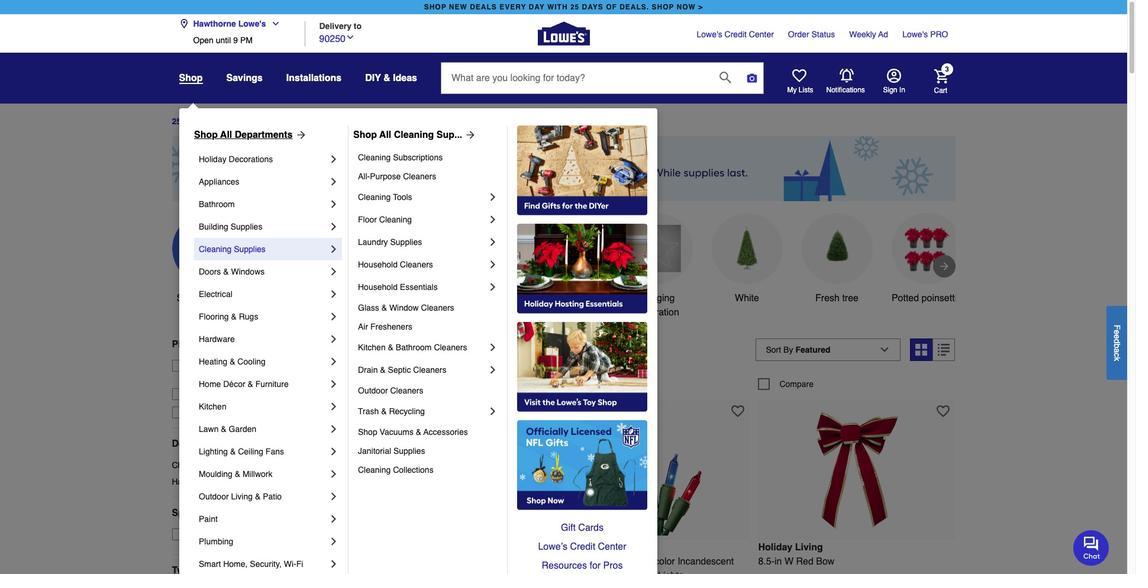 Task type: vqa. For each thing, say whether or not it's contained in the screenshot.
Delivery to 28203
no



Task type: describe. For each thing, give the bounding box(es) containing it.
air
[[358, 322, 368, 332]]

decorations for christmas decorations
[[212, 461, 256, 470]]

chevron right image for household cleaners
[[487, 259, 499, 271]]

chevron right image for outdoor living & patio
[[328, 491, 340, 503]]

1 vertical spatial savings button
[[442, 213, 513, 305]]

hanging decoration button
[[622, 213, 693, 320]]

wi-
[[284, 560, 296, 569]]

supplies for janitorial supplies
[[394, 446, 426, 456]]

incandescent for multicolor
[[678, 556, 734, 567]]

holiday hosting essentials. image
[[518, 224, 648, 314]]

lowe's home improvement notification center image
[[840, 69, 854, 83]]

holiday for holiday living 100-count 20.62-ft multicolor incandescent plug-in christmas string lights
[[553, 542, 588, 553]]

household essentials link
[[358, 276, 487, 298]]

shop for shop all departments
[[194, 130, 218, 140]]

status
[[812, 30, 836, 39]]

in for holiday living 100-count 20.62-ft multicolor incandescent plug-in christmas string lights
[[575, 571, 583, 574]]

hardware
[[199, 335, 235, 344]]

store
[[209, 361, 229, 371]]

hawthorne lowe's
[[193, 19, 266, 28]]

officially licensed n f l gifts. shop now. image
[[518, 420, 648, 510]]

moulding & millwork
[[199, 470, 273, 479]]

potted poinsettia button
[[892, 213, 963, 305]]

christmas for holiday living 100-count 20.62-ft white incandescent plug- in christmas string lights
[[358, 571, 401, 574]]

decorations for hanukkah decorations
[[212, 477, 256, 487]]

plug- for 100-count 20.62-ft multicolor incandescent plug-in christmas string lights
[[553, 571, 575, 574]]

shop all deals
[[177, 293, 238, 304]]

find gifts for the diyer. image
[[518, 126, 648, 216]]

hawthorne for hawthorne lowe's & nearby stores
[[190, 373, 230, 382]]

cart
[[935, 86, 948, 94]]

0 horizontal spatial bathroom
[[199, 200, 235, 209]]

chevron right image for appliances
[[328, 176, 340, 188]]

all for departments
[[220, 130, 232, 140]]

5013254527 element
[[759, 378, 814, 390]]

resources for pros
[[542, 561, 623, 571]]

cleaning up subscriptions
[[394, 130, 434, 140]]

lowe's home improvement cart image
[[935, 69, 949, 83]]

trash & recycling
[[358, 407, 425, 416]]

>
[[699, 3, 704, 11]]

air fresheners link
[[358, 317, 499, 336]]

shop new deals every day with 25 days of deals. shop now >
[[424, 3, 704, 11]]

lighting & ceiling fans link
[[199, 441, 328, 463]]

essentials
[[400, 282, 438, 292]]

hanukkah decorations link
[[172, 476, 329, 488]]

lowe's down >
[[697, 30, 723, 39]]

moulding
[[199, 470, 233, 479]]

all-purpose cleaners link
[[358, 167, 499, 186]]

ft for multicolor
[[627, 556, 632, 567]]

millwork
[[243, 470, 273, 479]]

list view image
[[939, 344, 951, 356]]

kitchen for kitchen & bathroom cleaners
[[358, 343, 386, 352]]

sup...
[[437, 130, 463, 140]]

plumbing
[[199, 537, 234, 547]]

location image
[[179, 19, 189, 28]]

decorations for holiday decorations
[[229, 155, 273, 164]]

trash
[[358, 407, 379, 416]]

chevron down image inside hawthorne lowe's button
[[266, 19, 280, 28]]

sign
[[884, 86, 898, 94]]

shop all departments link
[[194, 128, 307, 142]]

shop for shop all cleaning sup...
[[354, 130, 377, 140]]

center for lowe's credit center
[[750, 30, 774, 39]]

janitorial supplies
[[358, 446, 426, 456]]

1 horizontal spatial departments
[[235, 130, 293, 140]]

9
[[233, 36, 238, 45]]

f
[[1113, 325, 1123, 330]]

cleaners up recycling at the bottom
[[391, 386, 424, 396]]

100- for 100-count 20.62-ft multicolor incandescent plug-in christmas string lights
[[553, 556, 572, 567]]

shop for shop
[[179, 73, 203, 83]]

multicolor
[[635, 556, 675, 567]]

chevron right image for household essentials
[[487, 281, 499, 293]]

cleaning for supplies
[[199, 245, 232, 254]]

3 heart outline image from the left
[[938, 405, 951, 418]]

laundry
[[358, 237, 388, 247]]

compare for '1001813120' element
[[369, 379, 403, 389]]

lowe's credit center link
[[697, 28, 774, 40]]

chat invite button image
[[1074, 530, 1110, 566]]

plug- for 100-count 20.62-ft white incandescent plug- in christmas string lights
[[515, 556, 537, 567]]

f e e d b a c k
[[1113, 325, 1123, 361]]

2 vertical spatial delivery
[[208, 408, 238, 417]]

lowe's pro link
[[903, 28, 949, 40]]

home décor & furniture link
[[199, 373, 328, 396]]

lighting
[[199, 447, 228, 457]]

& for drain & septic cleaners
[[380, 365, 386, 375]]

windows
[[231, 267, 265, 277]]

hardware link
[[199, 328, 328, 351]]

resources for pros link
[[518, 557, 648, 574]]

red
[[797, 556, 814, 567]]

home
[[199, 380, 221, 389]]

Search Query text field
[[442, 63, 711, 94]]

chevron right image for holiday decorations
[[328, 153, 340, 165]]

chevron right image for building supplies
[[328, 221, 340, 233]]

living for outdoor living & patio
[[231, 492, 253, 502]]

living for holiday living 100-count 20.62-ft white incandescent plug- in christmas string lights
[[385, 542, 413, 553]]

incandescent for white
[[456, 556, 513, 567]]

led button
[[352, 213, 423, 305]]

lowe's inside button
[[238, 19, 266, 28]]

window
[[390, 303, 419, 313]]

chevron right image for lighting & ceiling fans
[[328, 446, 340, 458]]

cleaning for tools
[[358, 192, 391, 202]]

chevron right image for home décor & furniture
[[328, 378, 340, 390]]

for
[[590, 561, 601, 571]]

25 days of deals link
[[172, 117, 238, 126]]

delivery to
[[319, 21, 362, 30]]

1001813120 element
[[348, 378, 403, 390]]

drain & septic cleaners link
[[358, 359, 487, 381]]

special
[[172, 508, 205, 519]]

0 vertical spatial savings button
[[226, 68, 263, 89]]

shop all departments
[[194, 130, 293, 140]]

holiday living 8.5-in w red bow
[[759, 542, 835, 567]]

& for flooring & rugs
[[231, 312, 237, 322]]

chevron right image for hardware
[[328, 333, 340, 345]]

1001813154 element
[[553, 378, 609, 390]]

appliances link
[[199, 171, 328, 193]]

white inside button
[[735, 293, 760, 304]]

smart home, security, wi-fi
[[199, 560, 303, 569]]

count for 100-count 20.62-ft white incandescent plug- in christmas string lights
[[367, 556, 392, 567]]

chevron right image for electrical
[[328, 288, 340, 300]]

holiday for holiday decorations
[[199, 155, 227, 164]]

cooling
[[238, 357, 266, 367]]

kitchen for kitchen
[[199, 402, 227, 412]]

100- for 100-count 20.62-ft white incandescent plug- in christmas string lights
[[348, 556, 367, 567]]

ceiling
[[238, 447, 263, 457]]

lowe's home improvement lists image
[[793, 69, 807, 83]]

household essentials
[[358, 282, 438, 292]]

0 vertical spatial deals
[[216, 117, 238, 126]]

open until 9 pm
[[193, 36, 253, 45]]

string for white
[[404, 571, 428, 574]]

products
[[375, 345, 430, 361]]

chevron right image for bathroom
[[328, 198, 340, 210]]

home,
[[223, 560, 248, 569]]

drain
[[358, 365, 378, 375]]

christmas for holiday living 100-count 20.62-ft multicolor incandescent plug-in christmas string lights
[[586, 571, 629, 574]]

& for lawn & garden
[[221, 425, 227, 434]]

& for kitchen & bathroom cleaners
[[388, 343, 394, 352]]

chevron right image for moulding & millwork
[[328, 468, 340, 480]]

k
[[1113, 357, 1123, 361]]

fresh
[[816, 293, 840, 304]]

& inside "link"
[[255, 492, 261, 502]]

string for multicolor
[[631, 571, 656, 574]]

cleaning tools
[[358, 192, 412, 202]]

weekly ad
[[850, 30, 889, 39]]

cleaners up essentials
[[400, 260, 433, 269]]

198
[[348, 345, 371, 361]]

b
[[1113, 344, 1123, 348]]

stores
[[296, 373, 318, 382]]

glass
[[358, 303, 379, 313]]

in inside button
[[900, 86, 906, 94]]

25 days of deals
[[172, 117, 238, 126]]

& for moulding & millwork
[[235, 470, 240, 479]]

deals inside button
[[214, 293, 238, 304]]

compare for 5013254527 element
[[780, 379, 814, 389]]

supplies for laundry supplies
[[391, 237, 422, 247]]

lowe's credit center
[[539, 542, 627, 552]]

lawn
[[199, 425, 219, 434]]

arrow right image inside shop all departments link
[[293, 129, 307, 141]]

compare for the 1001813154 element
[[575, 379, 609, 389]]

my
[[788, 86, 797, 94]]

outdoor for outdoor living & patio
[[199, 492, 229, 502]]

1 vertical spatial bathroom
[[396, 343, 432, 352]]

household for household essentials
[[358, 282, 398, 292]]

cleaning for subscriptions
[[358, 153, 391, 162]]

2 shop from the left
[[652, 3, 675, 11]]

heating & cooling
[[199, 357, 266, 367]]

gift cards link
[[518, 519, 648, 538]]

installations button
[[287, 68, 342, 89]]

hanukkah decorations
[[172, 477, 256, 487]]

0 horizontal spatial in
[[434, 345, 445, 361]]

diy
[[365, 73, 381, 83]]

all for cleaning
[[380, 130, 392, 140]]

3
[[946, 65, 950, 74]]



Task type: locate. For each thing, give the bounding box(es) containing it.
collections
[[393, 465, 434, 475]]

supplies for building supplies
[[231, 222, 263, 232]]

household up led
[[358, 282, 398, 292]]

kitchen down air
[[358, 343, 386, 352]]

0 horizontal spatial lights
[[431, 571, 456, 574]]

holiday for holiday living 100-count 20.62-ft white incandescent plug- in christmas string lights
[[348, 542, 382, 553]]

of
[[206, 117, 213, 126]]

1 horizontal spatial savings button
[[442, 213, 513, 305]]

hawthorne up open until 9 pm
[[193, 19, 236, 28]]

floor cleaning
[[358, 215, 412, 224]]

1 horizontal spatial arrow right image
[[939, 260, 951, 272]]

delivery
[[319, 21, 352, 30], [215, 339, 252, 350], [208, 408, 238, 417]]

2 string from the left
[[631, 571, 656, 574]]

holiday living 100-count 20.62-ft white incandescent plug- in christmas string lights
[[348, 542, 537, 574]]

christmas inside holiday living 100-count 20.62-ft multicolor incandescent plug-in christmas string lights
[[586, 571, 629, 574]]

20.62- for multicolor
[[600, 556, 627, 567]]

free store pickup today at:
[[190, 361, 292, 371]]

& for glass & window cleaners
[[382, 303, 387, 313]]

100- inside holiday living 100-count 20.62-ft white incandescent plug- in christmas string lights
[[348, 556, 367, 567]]

0 horizontal spatial white
[[429, 556, 454, 567]]

living for holiday living 8.5-in w red bow
[[796, 542, 824, 553]]

1 horizontal spatial shop
[[354, 130, 377, 140]]

household
[[358, 260, 398, 269], [358, 282, 398, 292]]

w
[[785, 556, 794, 567]]

2 lights from the left
[[659, 571, 684, 574]]

1 vertical spatial credit
[[570, 542, 596, 552]]

1 horizontal spatial plug-
[[553, 571, 575, 574]]

holiday for holiday living
[[538, 293, 570, 304]]

departments up holiday decorations link
[[235, 130, 293, 140]]

1 shop from the left
[[194, 130, 218, 140]]

chevron right image for kitchen
[[328, 401, 340, 413]]

supplies up windows
[[234, 245, 266, 254]]

subscriptions
[[393, 153, 443, 162]]

lighting & ceiling fans
[[199, 447, 284, 457]]

count inside holiday living 100-count 20.62-ft white incandescent plug- in christmas string lights
[[367, 556, 392, 567]]

cleaning up 'laundry supplies'
[[379, 215, 412, 224]]

1 horizontal spatial in
[[775, 556, 782, 567]]

in left w
[[775, 556, 782, 567]]

visit the lowe's toy shop. image
[[518, 322, 648, 412]]

chevron right image for cleaning supplies
[[328, 243, 340, 255]]

lowe's down free store pickup today at:
[[232, 373, 258, 382]]

1 compare from the left
[[369, 379, 403, 389]]

0 horizontal spatial chevron down image
[[266, 19, 280, 28]]

& right trash
[[381, 407, 387, 416]]

shop
[[424, 3, 447, 11], [652, 3, 675, 11]]

1 vertical spatial 25
[[172, 117, 181, 126]]

1 heart outline image from the left
[[527, 405, 540, 418]]

string inside holiday living 100-count 20.62-ft multicolor incandescent plug-in christmas string lights
[[631, 571, 656, 574]]

& right diy
[[384, 73, 391, 83]]

1 e from the top
[[1113, 330, 1123, 334]]

bathroom down appliances on the top of page
[[199, 200, 235, 209]]

& inside button
[[384, 73, 391, 83]]

& inside 'button'
[[260, 373, 266, 382]]

plug- left resources
[[515, 556, 537, 567]]

lowe's home improvement account image
[[887, 69, 902, 83]]

pickup up the free on the bottom left of page
[[172, 339, 203, 350]]

order status
[[789, 30, 836, 39]]

living for holiday living
[[572, 293, 597, 304]]

cleaners up outdoor cleaners link
[[414, 365, 447, 375]]

household for household cleaners
[[358, 260, 398, 269]]

& for heating & cooling
[[230, 357, 235, 367]]

supplies for cleaning supplies
[[234, 245, 266, 254]]

1 vertical spatial plug-
[[553, 571, 575, 574]]

2 compare from the left
[[575, 379, 609, 389]]

lists
[[799, 86, 814, 94]]

&
[[384, 73, 391, 83], [223, 267, 229, 277], [382, 303, 387, 313], [231, 312, 237, 322], [206, 339, 213, 350], [388, 343, 394, 352], [230, 357, 235, 367], [380, 365, 386, 375], [260, 373, 266, 382], [248, 380, 253, 389], [381, 407, 387, 416], [221, 425, 227, 434], [416, 428, 422, 437], [230, 447, 236, 457], [235, 470, 240, 479], [255, 492, 261, 502]]

& left rugs
[[231, 312, 237, 322]]

decorations up outdoor living & patio
[[212, 477, 256, 487]]

shop
[[194, 130, 218, 140], [354, 130, 377, 140]]

0 horizontal spatial savings
[[226, 73, 263, 83]]

chevron right image for heating & cooling
[[328, 356, 340, 368]]

1 horizontal spatial bathroom
[[396, 343, 432, 352]]

holiday inside holiday living 8.5-in w red bow
[[759, 542, 793, 553]]

cleaning supplies
[[199, 245, 266, 254]]

2 shop from the left
[[354, 130, 377, 140]]

compare
[[369, 379, 403, 389], [575, 379, 609, 389], [780, 379, 814, 389]]

0 vertical spatial credit
[[725, 30, 747, 39]]

shop for shop all deals
[[177, 293, 199, 304]]

living inside outdoor living & patio "link"
[[231, 492, 253, 502]]

1 horizontal spatial 25
[[571, 3, 580, 11]]

living inside holiday living 100-count 20.62-ft multicolor incandescent plug-in christmas string lights
[[590, 542, 618, 553]]

hawthorne down store
[[190, 373, 230, 382]]

chevron down image
[[266, 19, 280, 28], [346, 32, 355, 42]]

building
[[199, 222, 228, 232]]

chevron right image for paint
[[328, 513, 340, 525]]

2 100- from the left
[[553, 556, 572, 567]]

glass & window cleaners link
[[358, 298, 499, 317]]

lowe's up pm
[[238, 19, 266, 28]]

& down trash & recycling link
[[416, 428, 422, 437]]

all down 25 days of deals link
[[220, 130, 232, 140]]

shop down the 25 days of deals
[[194, 130, 218, 140]]

& down the "today"
[[260, 373, 266, 382]]

2 household from the top
[[358, 282, 398, 292]]

paint
[[199, 515, 218, 524]]

shop down open at the top of page
[[179, 73, 203, 83]]

2 vertical spatial shop
[[358, 428, 378, 437]]

& right drain
[[380, 365, 386, 375]]

potted
[[892, 293, 920, 304]]

chevron right image for kitchen & bathroom cleaners
[[487, 342, 499, 354]]

cleaners down subscriptions
[[403, 172, 437, 181]]

living
[[572, 293, 597, 304], [231, 492, 253, 502], [385, 542, 413, 553], [590, 542, 618, 553], [796, 542, 824, 553]]

arrow right image
[[463, 129, 477, 141]]

kitchen
[[358, 343, 386, 352], [199, 402, 227, 412]]

0 vertical spatial center
[[750, 30, 774, 39]]

1 vertical spatial delivery
[[215, 339, 252, 350]]

2 horizontal spatial in
[[900, 86, 906, 94]]

& for lighting & ceiling fans
[[230, 447, 236, 457]]

rugs
[[239, 312, 258, 322]]

all for deals
[[201, 293, 211, 304]]

tree
[[843, 293, 859, 304]]

25 left "days"
[[172, 117, 181, 126]]

shop vacuums & accessories
[[358, 428, 468, 437]]

credit up the search icon
[[725, 30, 747, 39]]

0 horizontal spatial shop
[[424, 3, 447, 11]]

lawn & garden link
[[199, 418, 328, 441]]

count inside holiday living 100-count 20.62-ft multicolor incandescent plug-in christmas string lights
[[572, 556, 598, 567]]

doors & windows link
[[199, 261, 328, 283]]

lowe's home improvement logo image
[[538, 7, 590, 60]]

special offers
[[172, 508, 236, 519]]

1 horizontal spatial pickup
[[231, 361, 256, 371]]

hawthorne inside 'button'
[[190, 373, 230, 382]]

chevron right image for floor cleaning
[[487, 214, 499, 226]]

1 horizontal spatial savings
[[461, 293, 494, 304]]

1 horizontal spatial compare
[[575, 379, 609, 389]]

shop all cleaning sup... link
[[354, 128, 477, 142]]

departments down lawn
[[172, 439, 230, 449]]

deals right of
[[216, 117, 238, 126]]

1 vertical spatial center
[[598, 542, 627, 552]]

100- down lowe's
[[553, 556, 572, 567]]

center left order
[[750, 30, 774, 39]]

2 heart outline image from the left
[[732, 405, 745, 418]]

plug- inside holiday living 100-count 20.62-ft white incandescent plug- in christmas string lights
[[515, 556, 537, 567]]

0 vertical spatial white
[[735, 293, 760, 304]]

ideas
[[393, 73, 417, 83]]

garden
[[229, 425, 257, 434]]

c
[[1113, 353, 1123, 357]]

credit inside "lowe's credit center" link
[[725, 30, 747, 39]]

0 horizontal spatial 20.62-
[[395, 556, 422, 567]]

0 horizontal spatial pickup
[[172, 339, 203, 350]]

0 vertical spatial in
[[434, 345, 445, 361]]

chevron right image for drain & septic cleaners
[[487, 364, 499, 376]]

in inside holiday living 100-count 20.62-ft multicolor incandescent plug-in christmas string lights
[[575, 571, 583, 574]]

camera image
[[747, 72, 759, 84]]

1 horizontal spatial in
[[575, 571, 583, 574]]

0 horizontal spatial heart outline image
[[527, 405, 540, 418]]

1 count from the left
[[367, 556, 392, 567]]

credit for lowe's
[[725, 30, 747, 39]]

credit inside lowe's credit center link
[[570, 542, 596, 552]]

& left 'patio'
[[255, 492, 261, 502]]

0 horizontal spatial credit
[[570, 542, 596, 552]]

cleaning up all-
[[358, 153, 391, 162]]

resources
[[542, 561, 587, 571]]

shop left now
[[652, 3, 675, 11]]

2 e from the top
[[1113, 334, 1123, 339]]

100- inside holiday living 100-count 20.62-ft multicolor incandescent plug-in christmas string lights
[[553, 556, 572, 567]]

delivery up 90250
[[319, 21, 352, 30]]

1 horizontal spatial heart outline image
[[732, 405, 745, 418]]

compare inside 5013254527 element
[[780, 379, 814, 389]]

departments element
[[172, 438, 329, 450]]

living for holiday living 100-count 20.62-ft multicolor incandescent plug-in christmas string lights
[[590, 542, 618, 553]]

deals up flooring & rugs
[[214, 293, 238, 304]]

shop inside button
[[177, 293, 199, 304]]

outdoor up trash
[[358, 386, 388, 396]]

0 horizontal spatial christmas
[[172, 461, 209, 470]]

shop left electrical
[[177, 293, 199, 304]]

hawthorne
[[193, 19, 236, 28], [190, 373, 230, 382]]

0 horizontal spatial outdoor
[[199, 492, 229, 502]]

1 horizontal spatial center
[[750, 30, 774, 39]]

0 vertical spatial delivery
[[319, 21, 352, 30]]

doors
[[199, 267, 221, 277]]

0 horizontal spatial all
[[201, 293, 211, 304]]

incandescent inside holiday living 100-count 20.62-ft white incandescent plug- in christmas string lights
[[456, 556, 513, 567]]

1 20.62- from the left
[[395, 556, 422, 567]]

white
[[735, 293, 760, 304], [429, 556, 454, 567]]

1 vertical spatial arrow right image
[[939, 260, 951, 272]]

smart
[[199, 560, 221, 569]]

0 vertical spatial 25
[[571, 3, 580, 11]]

0 horizontal spatial departments
[[172, 439, 230, 449]]

living inside holiday living 100-count 20.62-ft white incandescent plug- in christmas string lights
[[385, 542, 413, 553]]

1 vertical spatial departments
[[172, 439, 230, 449]]

arrow right image up holiday decorations link
[[293, 129, 307, 141]]

lights inside holiday living 100-count 20.62-ft multicolor incandescent plug-in christmas string lights
[[659, 571, 684, 574]]

living inside holiday living button
[[572, 293, 597, 304]]

1 100- from the left
[[348, 556, 367, 567]]

incandescent inside holiday living 100-count 20.62-ft multicolor incandescent plug-in christmas string lights
[[678, 556, 734, 567]]

decorations up the 1001813154 element
[[504, 345, 586, 361]]

1 vertical spatial in
[[775, 556, 782, 567]]

deals
[[470, 3, 497, 11]]

hawthorne lowe's & nearby stores button
[[190, 372, 318, 384]]

lowe's left the pro
[[903, 30, 929, 39]]

shop up all-
[[354, 130, 377, 140]]

in inside holiday living 100-count 20.62-ft white incandescent plug- in christmas string lights
[[348, 571, 356, 574]]

100-
[[348, 556, 367, 567], [553, 556, 572, 567]]

1 horizontal spatial white
[[735, 293, 760, 304]]

1 household from the top
[[358, 260, 398, 269]]

shop for shop vacuums & accessories
[[358, 428, 378, 437]]

lights inside holiday living 100-count 20.62-ft white incandescent plug- in christmas string lights
[[431, 571, 456, 574]]

1 horizontal spatial incandescent
[[678, 556, 734, 567]]

pickup up "hawthorne lowe's & nearby stores"
[[231, 361, 256, 371]]

string
[[404, 571, 428, 574], [631, 571, 656, 574]]

supplies down shop vacuums & accessories
[[394, 446, 426, 456]]

0 vertical spatial plug-
[[515, 556, 537, 567]]

lights for white
[[431, 571, 456, 574]]

holiday for holiday living 8.5-in w red bow
[[759, 542, 793, 553]]

0 horizontal spatial ft
[[422, 556, 427, 567]]

installations
[[287, 73, 342, 83]]

25
[[571, 3, 580, 11], [172, 117, 181, 126]]

0 horizontal spatial savings button
[[226, 68, 263, 89]]

1 vertical spatial hawthorne
[[190, 373, 230, 382]]

chevron right image for trash & recycling
[[487, 406, 499, 417]]

string inside holiday living 100-count 20.62-ft white incandescent plug- in christmas string lights
[[404, 571, 428, 574]]

holiday inside holiday living 100-count 20.62-ft white incandescent plug- in christmas string lights
[[348, 542, 382, 553]]

bathroom up drain & septic cleaners link on the left bottom of page
[[396, 343, 432, 352]]

0 horizontal spatial arrow right image
[[293, 129, 307, 141]]

None search field
[[441, 62, 764, 105]]

1 horizontal spatial all
[[220, 130, 232, 140]]

household down laundry
[[358, 260, 398, 269]]

20.62- inside holiday living 100-count 20.62-ft multicolor incandescent plug-in christmas string lights
[[600, 556, 627, 567]]

hawthorne inside button
[[193, 19, 236, 28]]

0 horizontal spatial kitchen
[[199, 402, 227, 412]]

20.62- for white
[[395, 556, 422, 567]]

outdoor for outdoor cleaners
[[358, 386, 388, 396]]

poinsettia
[[922, 293, 963, 304]]

fi
[[296, 560, 303, 569]]

chevron down image inside 90250 button
[[346, 32, 355, 42]]

1 vertical spatial chevron down image
[[346, 32, 355, 42]]

1 horizontal spatial 20.62-
[[600, 556, 627, 567]]

& for trash & recycling
[[381, 407, 387, 416]]

& left ceiling on the left of the page
[[230, 447, 236, 457]]

0 vertical spatial household
[[358, 260, 398, 269]]

grid view image
[[916, 344, 928, 356]]

compare inside '1001813120' element
[[369, 379, 403, 389]]

chevron right image for flooring & rugs
[[328, 311, 340, 323]]

days
[[184, 117, 203, 126]]

& for doors & windows
[[223, 267, 229, 277]]

chevron right image for lawn & garden
[[328, 423, 340, 435]]

all-purpose cleaners
[[358, 172, 437, 181]]

1 horizontal spatial lights
[[659, 571, 684, 574]]

1 shop from the left
[[424, 3, 447, 11]]

100- right fi
[[348, 556, 367, 567]]

hawthorne for hawthorne lowe's
[[193, 19, 236, 28]]

& for pickup & delivery
[[206, 339, 213, 350]]

plug- down lowe's
[[553, 571, 575, 574]]

potted poinsettia
[[892, 293, 963, 304]]

all inside button
[[201, 293, 211, 304]]

outdoor cleaners link
[[358, 381, 499, 400]]

1 horizontal spatial shop
[[652, 3, 675, 11]]

credit for lowe's
[[570, 542, 596, 552]]

arrow right image up poinsettia
[[939, 260, 951, 272]]

25 right with
[[571, 3, 580, 11]]

1 vertical spatial kitchen
[[199, 402, 227, 412]]

count for 100-count 20.62-ft multicolor incandescent plug-in christmas string lights
[[572, 556, 598, 567]]

cleaners
[[403, 172, 437, 181], [400, 260, 433, 269], [421, 303, 455, 313], [434, 343, 467, 352], [414, 365, 447, 375], [391, 386, 424, 396]]

supplies inside "link"
[[391, 237, 422, 247]]

shop left new
[[424, 3, 447, 11]]

diy & ideas
[[365, 73, 417, 83]]

0 horizontal spatial 25
[[172, 117, 181, 126]]

0 vertical spatial chevron down image
[[266, 19, 280, 28]]

today
[[258, 361, 280, 371]]

0 horizontal spatial string
[[404, 571, 428, 574]]

chevron right image for plumbing
[[328, 536, 340, 548]]

cleaning
[[394, 130, 434, 140], [358, 153, 391, 162], [358, 192, 391, 202], [379, 215, 412, 224], [199, 245, 232, 254], [358, 465, 391, 475]]

198 products in holiday decorations
[[348, 345, 586, 361]]

0 vertical spatial arrow right image
[[293, 129, 307, 141]]

heart outline image
[[527, 405, 540, 418], [732, 405, 745, 418], [938, 405, 951, 418]]

holiday living 100-count 20.62-ft multicolor incandescent plug-in christmas string lights
[[553, 542, 734, 574]]

1 ft from the left
[[422, 556, 427, 567]]

christmas inside holiday living 100-count 20.62-ft white incandescent plug- in christmas string lights
[[358, 571, 401, 574]]

on sale
[[193, 530, 223, 539]]

shop
[[179, 73, 203, 83], [177, 293, 199, 304], [358, 428, 378, 437]]

on
[[193, 530, 204, 539]]

0 vertical spatial shop
[[179, 73, 203, 83]]

ft inside holiday living 100-count 20.62-ft white incandescent plug- in christmas string lights
[[422, 556, 427, 567]]

ft for white
[[422, 556, 427, 567]]

1 horizontal spatial chevron down image
[[346, 32, 355, 42]]

accessories
[[424, 428, 468, 437]]

cleaners up "air fresheners" link
[[421, 303, 455, 313]]

hanging decoration
[[635, 293, 680, 318]]

2 horizontal spatial compare
[[780, 379, 814, 389]]

0 horizontal spatial compare
[[369, 379, 403, 389]]

1 string from the left
[[404, 571, 428, 574]]

fast
[[190, 408, 206, 417]]

1 vertical spatial outdoor
[[199, 492, 229, 502]]

& right store
[[230, 357, 235, 367]]

chevron right image
[[328, 198, 340, 210], [328, 221, 340, 233], [328, 243, 340, 255], [487, 259, 499, 271], [328, 266, 340, 278], [487, 281, 499, 293], [328, 288, 340, 300], [328, 311, 340, 323], [487, 364, 499, 376], [328, 378, 340, 390], [328, 401, 340, 413], [328, 423, 340, 435], [328, 446, 340, 458], [328, 468, 340, 480], [328, 513, 340, 525]]

& down fresheners on the left
[[388, 343, 394, 352]]

supplies up household cleaners
[[391, 237, 422, 247]]

now
[[677, 3, 696, 11]]

plug- inside holiday living 100-count 20.62-ft multicolor incandescent plug-in christmas string lights
[[553, 571, 575, 574]]

savings up 198 products in holiday decorations
[[461, 293, 494, 304]]

0 vertical spatial departments
[[235, 130, 293, 140]]

1 vertical spatial household
[[358, 282, 398, 292]]

delivery up heating & cooling
[[215, 339, 252, 350]]

compare inside the 1001813154 element
[[575, 379, 609, 389]]

in inside holiday living 8.5-in w red bow
[[775, 556, 782, 567]]

center up the pros
[[598, 542, 627, 552]]

0 horizontal spatial count
[[367, 556, 392, 567]]

0 horizontal spatial in
[[348, 571, 356, 574]]

cleaning down 'building'
[[199, 245, 232, 254]]

ad
[[879, 30, 889, 39]]

3 compare from the left
[[780, 379, 814, 389]]

1 vertical spatial savings
[[461, 293, 494, 304]]

holiday inside holiday living 100-count 20.62-ft multicolor incandescent plug-in christmas string lights
[[553, 542, 588, 553]]

chevron right image for laundry supplies
[[487, 236, 499, 248]]

1 vertical spatial shop
[[177, 293, 199, 304]]

offers
[[208, 508, 236, 519]]

paint link
[[199, 508, 328, 531]]

0 horizontal spatial incandescent
[[456, 556, 513, 567]]

lawn & garden
[[199, 425, 257, 434]]

2 ft from the left
[[627, 556, 632, 567]]

in for holiday living 100-count 20.62-ft white incandescent plug- in christmas string lights
[[348, 571, 356, 574]]

2 20.62- from the left
[[600, 556, 627, 567]]

25 days of deals. shop new deals every day. while supplies last. image
[[172, 136, 956, 201]]

vacuums
[[380, 428, 414, 437]]

0 horizontal spatial shop
[[194, 130, 218, 140]]

credit up "resources for pros" link
[[570, 542, 596, 552]]

1 horizontal spatial kitchen
[[358, 343, 386, 352]]

0 vertical spatial savings
[[226, 73, 263, 83]]

chevron right image
[[328, 153, 340, 165], [328, 176, 340, 188], [487, 191, 499, 203], [487, 214, 499, 226], [487, 236, 499, 248], [328, 333, 340, 345], [487, 342, 499, 354], [328, 356, 340, 368], [487, 406, 499, 417], [328, 491, 340, 503], [328, 536, 340, 548], [328, 558, 340, 570]]

1 horizontal spatial credit
[[725, 30, 747, 39]]

led
[[378, 293, 397, 304]]

1 horizontal spatial christmas
[[358, 571, 401, 574]]

all up flooring at the left
[[201, 293, 211, 304]]

cleaners down "air fresheners" link
[[434, 343, 467, 352]]

cleaning for collections
[[358, 465, 391, 475]]

plumbing link
[[199, 531, 328, 553]]

tools
[[393, 192, 412, 202]]

1 lights from the left
[[431, 571, 456, 574]]

hawthorne lowe's button
[[179, 12, 285, 36]]

building supplies
[[199, 222, 263, 232]]

outdoor down hanukkah decorations
[[199, 492, 229, 502]]

e up b
[[1113, 334, 1123, 339]]

& for diy & ideas
[[384, 73, 391, 83]]

2 count from the left
[[572, 556, 598, 567]]

lowe's inside 'button'
[[232, 373, 258, 382]]

1 horizontal spatial 100-
[[553, 556, 572, 567]]

2 horizontal spatial all
[[380, 130, 392, 140]]

& left millwork
[[235, 470, 240, 479]]

cleaning down all-
[[358, 192, 391, 202]]

center for lowe's credit center
[[598, 542, 627, 552]]

1 horizontal spatial count
[[572, 556, 598, 567]]

air fresheners
[[358, 322, 413, 332]]

living inside holiday living 8.5-in w red bow
[[796, 542, 824, 553]]

1 vertical spatial white
[[429, 556, 454, 567]]

1 horizontal spatial string
[[631, 571, 656, 574]]

2 horizontal spatial christmas
[[586, 571, 629, 574]]

& up "heating"
[[206, 339, 213, 350]]

search image
[[720, 71, 732, 83]]

all-
[[358, 172, 370, 181]]

savings down pm
[[226, 73, 263, 83]]

outdoor inside "link"
[[199, 492, 229, 502]]

0 vertical spatial outdoor
[[358, 386, 388, 396]]

20.62- inside holiday living 100-count 20.62-ft white incandescent plug- in christmas string lights
[[395, 556, 422, 567]]

0 horizontal spatial 100-
[[348, 556, 367, 567]]

decorations down shop all departments link
[[229, 155, 273, 164]]

0 vertical spatial bathroom
[[199, 200, 235, 209]]

1 horizontal spatial ft
[[627, 556, 632, 567]]

fans
[[266, 447, 284, 457]]

in down "air fresheners" link
[[434, 345, 445, 361]]

all up cleaning subscriptions on the left of page
[[380, 130, 392, 140]]

1 incandescent from the left
[[456, 556, 513, 567]]

0 horizontal spatial center
[[598, 542, 627, 552]]

chevron right image for smart home, security, wi-fi
[[328, 558, 340, 570]]

1 vertical spatial pickup
[[231, 361, 256, 371]]

shop up janitorial
[[358, 428, 378, 437]]

shop all deals button
[[172, 213, 243, 305]]

flooring
[[199, 312, 229, 322]]

lights for multicolor
[[659, 571, 684, 574]]

0 vertical spatial pickup
[[172, 339, 203, 350]]

arrow right image
[[293, 129, 307, 141], [939, 260, 951, 272]]

1 vertical spatial deals
[[214, 293, 238, 304]]

doors & windows
[[199, 267, 265, 277]]

white inside holiday living 100-count 20.62-ft white incandescent plug- in christmas string lights
[[429, 556, 454, 567]]

1 horizontal spatial outdoor
[[358, 386, 388, 396]]

& right the glass at the left bottom
[[382, 303, 387, 313]]

& right lawn
[[221, 425, 227, 434]]

& right the doors
[[223, 267, 229, 277]]

& right décor
[[248, 380, 253, 389]]

chevron right image for cleaning tools
[[487, 191, 499, 203]]

supplies up cleaning supplies
[[231, 222, 263, 232]]

savings inside button
[[461, 293, 494, 304]]

cleaning down janitorial
[[358, 465, 391, 475]]

chevron right image for doors & windows
[[328, 266, 340, 278]]

delivery up lawn & garden
[[208, 408, 238, 417]]

savings button
[[226, 68, 263, 89], [442, 213, 513, 305]]

2 incandescent from the left
[[678, 556, 734, 567]]

deals
[[216, 117, 238, 126], [214, 293, 238, 304]]

holiday inside button
[[538, 293, 570, 304]]

e up d
[[1113, 330, 1123, 334]]

0 vertical spatial hawthorne
[[193, 19, 236, 28]]

ft inside holiday living 100-count 20.62-ft multicolor incandescent plug-in christmas string lights
[[627, 556, 632, 567]]

kitchen down home
[[199, 402, 227, 412]]

decorations down lighting & ceiling fans
[[212, 461, 256, 470]]



